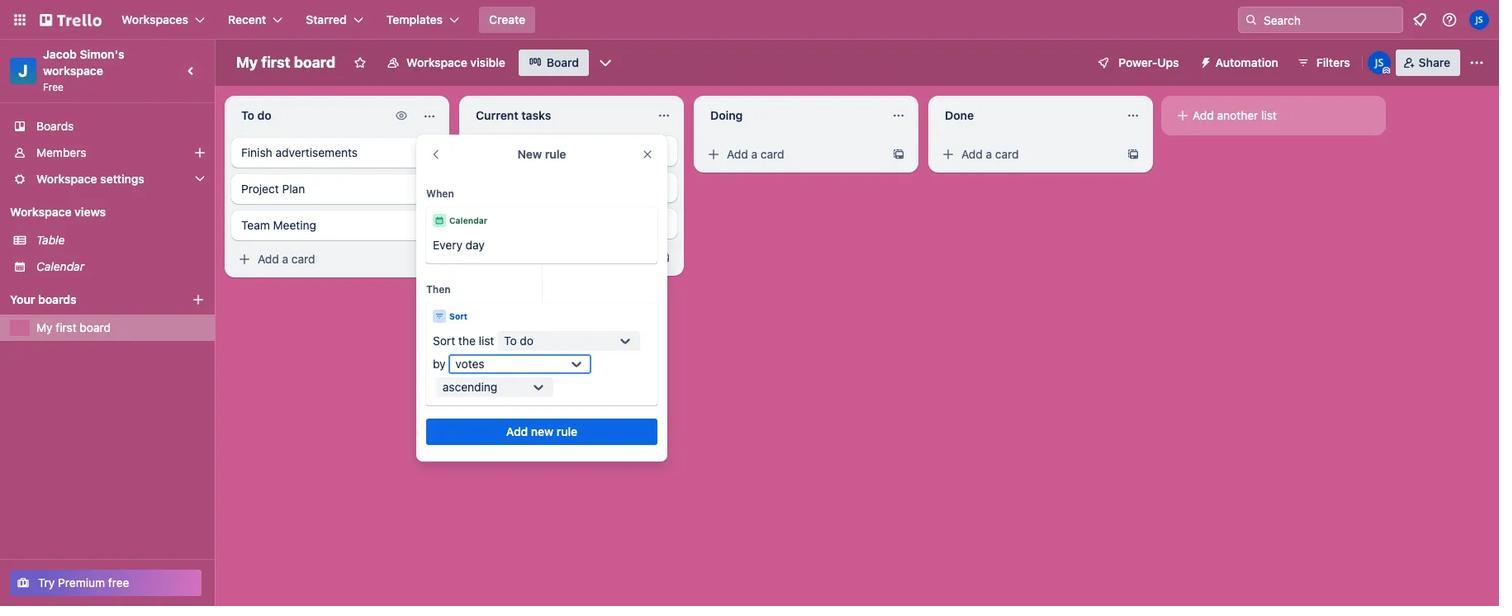 Task type: vqa. For each thing, say whether or not it's contained in the screenshot.
Recent popup button
yes



Task type: describe. For each thing, give the bounding box(es) containing it.
sort for sort the list
[[433, 334, 455, 348]]

1 vertical spatial my first board
[[36, 321, 111, 335]]

search image
[[1245, 13, 1259, 26]]

rule inside button
[[557, 425, 578, 439]]

open information menu image
[[1442, 12, 1459, 28]]

add a card down plan
[[258, 252, 315, 266]]

a down doing text field
[[752, 147, 758, 161]]

plan
[[282, 182, 305, 196]]

add new rule
[[506, 425, 578, 439]]

workspace for workspace views
[[10, 205, 72, 219]]

filters button
[[1292, 50, 1356, 76]]

team meeting for current tasks text box
[[476, 217, 551, 231]]

1 horizontal spatial sm image
[[940, 146, 957, 163]]

starred button
[[296, 7, 373, 33]]

table link
[[36, 232, 205, 249]]

workspaces button
[[112, 7, 215, 33]]

to do
[[504, 334, 534, 348]]

workspace visible
[[407, 55, 506, 69]]

my first board inside text field
[[236, 54, 336, 71]]

show menu image
[[1469, 55, 1486, 71]]

advertisements for current tasks text box
[[510, 144, 593, 158]]

add new rule button
[[426, 419, 658, 445]]

team meeting link for current tasks text box
[[466, 209, 678, 239]]

0 horizontal spatial board
[[80, 321, 111, 335]]

the
[[459, 334, 476, 348]]

boards
[[36, 119, 74, 133]]

list for add another list
[[1262, 108, 1277, 122]]

votes
[[456, 357, 485, 371]]

first inside the my first board text field
[[261, 54, 291, 71]]

board link
[[519, 50, 589, 76]]

views
[[74, 205, 106, 219]]

primary element
[[0, 0, 1500, 40]]

meeting for team meeting link for to do text box
[[273, 218, 317, 232]]

workspace
[[43, 64, 103, 78]]

Current tasks text field
[[466, 102, 648, 129]]

card down doing text field
[[761, 147, 785, 161]]

create
[[489, 12, 526, 26]]

starred
[[306, 12, 347, 26]]

a down plan
[[282, 252, 289, 266]]

then
[[426, 283, 451, 296]]

share
[[1419, 55, 1451, 69]]

team for team meeting link for to do text box
[[241, 218, 270, 232]]

ups
[[1158, 55, 1180, 69]]

workspace for workspace visible
[[407, 55, 468, 69]]

board inside text field
[[294, 54, 336, 71]]

finish advertisements for to do text box
[[241, 145, 358, 159]]

recent button
[[218, 7, 293, 33]]

finish for to do text box
[[241, 145, 273, 159]]

workspace navigation collapse icon image
[[180, 59, 203, 83]]

workspace for workspace settings
[[36, 172, 97, 186]]

free
[[43, 81, 64, 93]]

ascending
[[443, 380, 498, 394]]

settings
[[100, 172, 144, 186]]

a right day on the left top
[[517, 250, 523, 264]]

table
[[36, 233, 65, 247]]

every
[[433, 238, 463, 252]]

by
[[433, 357, 446, 371]]

finish advertisements link for to do text box
[[231, 138, 443, 168]]

add inside button
[[506, 425, 528, 439]]

team meeting for to do text box
[[241, 218, 317, 232]]

project plan link
[[231, 174, 443, 204]]

workspace visible button
[[377, 50, 515, 76]]

jacob
[[43, 47, 77, 61]]

0 horizontal spatial my
[[36, 321, 53, 335]]

sm image inside add another list link
[[1175, 107, 1192, 124]]

my first board link
[[36, 320, 205, 336]]

this member is an admin of this board. image
[[1383, 67, 1390, 74]]

try premium free button
[[10, 570, 202, 597]]

0 vertical spatial rule
[[545, 147, 566, 161]]

meeting for team meeting link associated with current tasks text box
[[508, 217, 551, 231]]

finish advertisements link for current tasks text box
[[466, 136, 678, 166]]

add a card down doing text field
[[727, 147, 785, 161]]

do
[[520, 334, 534, 348]]

Board name text field
[[228, 50, 344, 76]]

finish for current tasks text box
[[476, 144, 507, 158]]



Task type: locate. For each thing, give the bounding box(es) containing it.
your
[[10, 293, 35, 307]]

team meeting link
[[466, 209, 678, 239], [231, 211, 443, 240]]

team for team meeting link associated with current tasks text box
[[476, 217, 505, 231]]

meeting down plan
[[273, 218, 317, 232]]

filters
[[1317, 55, 1351, 69]]

0 vertical spatial jacob simon (jacobsimon16) image
[[1470, 10, 1490, 30]]

meeting
[[508, 217, 551, 231], [273, 218, 317, 232]]

team meeting down project plan
[[241, 218, 317, 232]]

card right day on the left top
[[526, 250, 550, 264]]

0 horizontal spatial meeting
[[273, 218, 317, 232]]

0 horizontal spatial calendar
[[36, 259, 84, 274]]

finish advertisements
[[476, 144, 593, 158], [241, 145, 358, 159]]

0 vertical spatial sort
[[450, 312, 468, 321]]

list right another
[[1262, 108, 1277, 122]]

finish advertisements for current tasks text box
[[476, 144, 593, 158]]

your boards
[[10, 293, 77, 307]]

boards
[[38, 293, 77, 307]]

team meeting
[[476, 217, 551, 231], [241, 218, 317, 232]]

my first board
[[236, 54, 336, 71], [36, 321, 111, 335]]

add down project plan
[[258, 252, 279, 266]]

0 horizontal spatial jacob simon (jacobsimon16) image
[[1368, 51, 1391, 74]]

add another list
[[1193, 108, 1277, 122]]

0 vertical spatial list
[[1262, 108, 1277, 122]]

customize views image
[[597, 55, 614, 71]]

1 vertical spatial sm image
[[940, 146, 957, 163]]

visible
[[471, 55, 506, 69]]

team meeting link down 'project plan' link
[[231, 211, 443, 240]]

finish
[[476, 144, 507, 158], [241, 145, 273, 159]]

0 horizontal spatial list
[[479, 334, 494, 348]]

add a card right day on the left top
[[493, 250, 550, 264]]

sort
[[450, 312, 468, 321], [433, 334, 455, 348]]

workspace down "members"
[[36, 172, 97, 186]]

0 horizontal spatial team
[[241, 218, 270, 232]]

first inside my first board link
[[56, 321, 77, 335]]

1 vertical spatial calendar
[[36, 259, 84, 274]]

finish advertisements down current tasks text box
[[476, 144, 593, 158]]

new
[[531, 425, 554, 439]]

sm image
[[393, 107, 410, 124], [940, 146, 957, 163]]

members link
[[0, 140, 215, 166]]

my inside text field
[[236, 54, 258, 71]]

1 vertical spatial jacob simon (jacobsimon16) image
[[1368, 51, 1391, 74]]

first down recent popup button
[[261, 54, 291, 71]]

1 horizontal spatial jacob simon (jacobsimon16) image
[[1470, 10, 1490, 30]]

0 vertical spatial workspace
[[407, 55, 468, 69]]

rule
[[545, 147, 566, 161], [557, 425, 578, 439]]

0 horizontal spatial finish
[[241, 145, 273, 159]]

workspace views
[[10, 205, 106, 219]]

workspace inside button
[[407, 55, 468, 69]]

new
[[518, 147, 542, 161]]

1 vertical spatial rule
[[557, 425, 578, 439]]

1 horizontal spatial first
[[261, 54, 291, 71]]

share button
[[1396, 50, 1461, 76]]

every day
[[433, 238, 485, 252]]

star or unstar board image
[[354, 56, 367, 69]]

card
[[761, 147, 785, 161], [996, 147, 1019, 161], [526, 250, 550, 264], [292, 252, 315, 266]]

automation
[[1216, 55, 1279, 69]]

board
[[294, 54, 336, 71], [80, 321, 111, 335]]

calendar
[[450, 216, 488, 226], [36, 259, 84, 274]]

meeting down new on the top left
[[508, 217, 551, 231]]

1 horizontal spatial finish advertisements
[[476, 144, 593, 158]]

card down plan
[[292, 252, 315, 266]]

1 horizontal spatial finish advertisements link
[[466, 136, 678, 166]]

rule right new on the top left
[[545, 147, 566, 161]]

add down doing text field
[[727, 147, 748, 161]]

0 vertical spatial calendar
[[450, 216, 488, 226]]

a down "done" text box
[[986, 147, 993, 161]]

list
[[1262, 108, 1277, 122], [479, 334, 494, 348]]

my first board down your boards with 1 items element
[[36, 321, 111, 335]]

free
[[108, 576, 129, 590]]

power-ups button
[[1086, 50, 1190, 76]]

try premium free
[[38, 576, 129, 590]]

finish left new on the top left
[[476, 144, 507, 158]]

project
[[241, 182, 279, 196]]

add a card link
[[701, 143, 886, 166], [935, 143, 1121, 166], [466, 246, 651, 269], [231, 248, 416, 271]]

when
[[426, 188, 454, 200]]

calendar link
[[36, 259, 205, 275]]

To do text field
[[231, 102, 387, 129]]

calendar down table
[[36, 259, 84, 274]]

1 horizontal spatial team meeting link
[[466, 209, 678, 239]]

workspaces
[[121, 12, 188, 26]]

calendar up day on the left top
[[450, 216, 488, 226]]

1 horizontal spatial meeting
[[508, 217, 551, 231]]

add board image
[[192, 293, 205, 307]]

0 horizontal spatial finish advertisements link
[[231, 138, 443, 168]]

add right day on the left top
[[493, 250, 514, 264]]

try
[[38, 576, 55, 590]]

1 vertical spatial my
[[36, 321, 53, 335]]

my down the "recent"
[[236, 54, 258, 71]]

your boards with 1 items element
[[10, 290, 167, 310]]

sort the list
[[433, 334, 494, 348]]

team meeting link down new rule
[[466, 209, 678, 239]]

board down your boards with 1 items element
[[80, 321, 111, 335]]

create button
[[479, 7, 536, 33]]

premium
[[58, 576, 105, 590]]

1 horizontal spatial board
[[294, 54, 336, 71]]

2 vertical spatial workspace
[[10, 205, 72, 219]]

0 vertical spatial sm image
[[393, 107, 410, 124]]

advertisements down to do text box
[[276, 145, 358, 159]]

power-
[[1119, 55, 1158, 69]]

list for sort the list
[[479, 334, 494, 348]]

simon's
[[80, 47, 124, 61]]

finish advertisements link down current tasks text box
[[466, 136, 678, 166]]

my down "your boards"
[[36, 321, 53, 335]]

add left another
[[1193, 108, 1215, 122]]

workspace down templates popup button
[[407, 55, 468, 69]]

workspace up table
[[10, 205, 72, 219]]

0 vertical spatial my
[[236, 54, 258, 71]]

automation button
[[1193, 50, 1289, 76]]

advertisements
[[510, 144, 593, 158], [276, 145, 358, 159]]

1 vertical spatial board
[[80, 321, 111, 335]]

jacob simon (jacobsimon16) image
[[1470, 10, 1490, 30], [1368, 51, 1391, 74]]

finish advertisements link up 'project plan' link
[[231, 138, 443, 168]]

add a card
[[727, 147, 785, 161], [962, 147, 1019, 161], [493, 250, 550, 264], [258, 252, 315, 266]]

1 vertical spatial list
[[479, 334, 494, 348]]

add down "done" text box
[[962, 147, 983, 161]]

jacob simon's workspace link
[[43, 47, 127, 78]]

Search field
[[1259, 7, 1403, 32]]

0 horizontal spatial finish advertisements
[[241, 145, 358, 159]]

rule right new at left
[[557, 425, 578, 439]]

my first board down recent popup button
[[236, 54, 336, 71]]

0 horizontal spatial my first board
[[36, 321, 111, 335]]

sort left the the on the bottom left
[[433, 334, 455, 348]]

0 horizontal spatial team meeting
[[241, 218, 317, 232]]

0 horizontal spatial advertisements
[[276, 145, 358, 159]]

finish advertisements up plan
[[241, 145, 358, 159]]

add another list link
[[1168, 102, 1380, 129]]

a
[[752, 147, 758, 161], [986, 147, 993, 161], [517, 250, 523, 264], [282, 252, 289, 266]]

add a card down "done" text box
[[962, 147, 1019, 161]]

list right the the on the bottom left
[[479, 334, 494, 348]]

templates button
[[377, 7, 469, 33]]

j
[[18, 61, 28, 80]]

power-ups
[[1119, 55, 1180, 69]]

create from template… image
[[892, 148, 906, 161], [1127, 148, 1140, 161], [658, 251, 671, 264], [423, 253, 436, 266]]

1 horizontal spatial my
[[236, 54, 258, 71]]

j link
[[10, 58, 36, 84]]

back to home image
[[40, 7, 102, 33]]

Doing text field
[[701, 102, 883, 129]]

1 horizontal spatial list
[[1262, 108, 1277, 122]]

sm image
[[1193, 50, 1216, 73], [1175, 107, 1192, 124], [706, 146, 722, 163], [471, 250, 488, 266], [236, 251, 253, 268]]

team down project
[[241, 218, 270, 232]]

team
[[476, 217, 505, 231], [241, 218, 270, 232]]

team meeting link for to do text box
[[231, 211, 443, 240]]

advertisements for to do text box
[[276, 145, 358, 159]]

1 vertical spatial sort
[[433, 334, 455, 348]]

first down boards
[[56, 321, 77, 335]]

1 vertical spatial workspace
[[36, 172, 97, 186]]

day
[[466, 238, 485, 252]]

workspace settings
[[36, 172, 144, 186]]

another
[[1218, 108, 1259, 122]]

1 horizontal spatial my first board
[[236, 54, 336, 71]]

advertisements down current tasks text box
[[510, 144, 593, 158]]

card down "done" text box
[[996, 147, 1019, 161]]

add left new at left
[[506, 425, 528, 439]]

finish up project
[[241, 145, 273, 159]]

jacob simon (jacobsimon16) image right filters at the top right of page
[[1368, 51, 1391, 74]]

add
[[1193, 108, 1215, 122], [727, 147, 748, 161], [962, 147, 983, 161], [493, 250, 514, 264], [258, 252, 279, 266], [506, 425, 528, 439]]

sort for sort
[[450, 312, 468, 321]]

0 horizontal spatial sm image
[[393, 107, 410, 124]]

sm image inside the automation button
[[1193, 50, 1216, 73]]

0 vertical spatial first
[[261, 54, 291, 71]]

to
[[504, 334, 517, 348]]

first
[[261, 54, 291, 71], [56, 321, 77, 335]]

1 horizontal spatial finish
[[476, 144, 507, 158]]

jacob simon (jacobsimon16) image right open information menu image
[[1470, 10, 1490, 30]]

templates
[[386, 12, 443, 26]]

1 vertical spatial first
[[56, 321, 77, 335]]

0 vertical spatial my first board
[[236, 54, 336, 71]]

board down starred
[[294, 54, 336, 71]]

0 notifications image
[[1411, 10, 1430, 30]]

1 horizontal spatial team meeting
[[476, 217, 551, 231]]

1 horizontal spatial calendar
[[450, 216, 488, 226]]

jacob simon's workspace free
[[43, 47, 127, 93]]

project plan
[[241, 182, 305, 196]]

1 horizontal spatial advertisements
[[510, 144, 593, 158]]

new rule
[[518, 147, 566, 161]]

workspace
[[407, 55, 468, 69], [36, 172, 97, 186], [10, 205, 72, 219]]

Done text field
[[935, 102, 1117, 129]]

board
[[547, 55, 579, 69]]

members
[[36, 145, 86, 159]]

sort up sort the list
[[450, 312, 468, 321]]

team up day on the left top
[[476, 217, 505, 231]]

workspace settings button
[[0, 166, 215, 193]]

my
[[236, 54, 258, 71], [36, 321, 53, 335]]

team meeting up day on the left top
[[476, 217, 551, 231]]

0 horizontal spatial team meeting link
[[231, 211, 443, 240]]

recent
[[228, 12, 266, 26]]

0 vertical spatial board
[[294, 54, 336, 71]]

0 horizontal spatial first
[[56, 321, 77, 335]]

finish advertisements link
[[466, 136, 678, 166], [231, 138, 443, 168]]

1 horizontal spatial team
[[476, 217, 505, 231]]

boards link
[[0, 113, 215, 140]]

workspace inside popup button
[[36, 172, 97, 186]]



